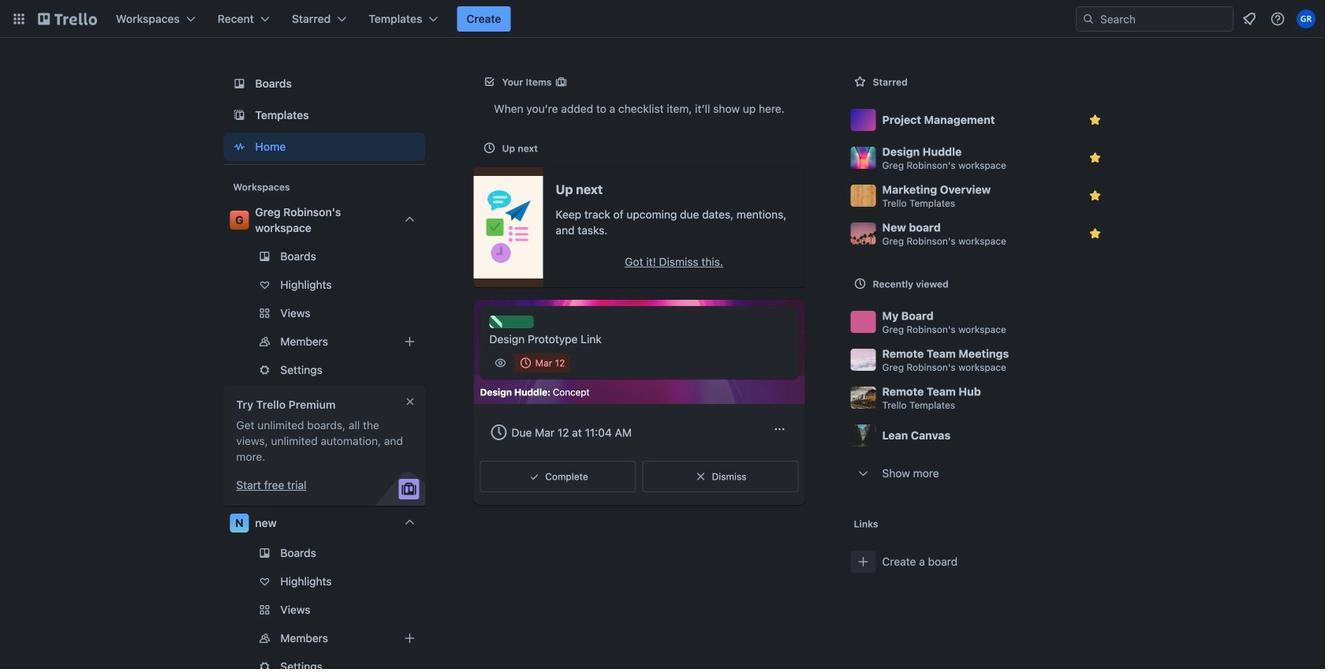 Task type: describe. For each thing, give the bounding box(es) containing it.
open information menu image
[[1271, 11, 1286, 27]]

color: green, title: none image
[[490, 316, 534, 328]]

board image
[[230, 74, 249, 93]]

back to home image
[[38, 6, 97, 32]]

primary element
[[0, 0, 1326, 38]]

click to unstar project management. it will be removed from your starred list. image
[[1088, 112, 1104, 128]]

template board image
[[230, 106, 249, 125]]

click to unstar design huddle . it will be removed from your starred list. image
[[1088, 150, 1104, 166]]

2 add image from the top
[[401, 629, 419, 648]]

0 notifications image
[[1241, 9, 1260, 28]]

click to unstar new board. it will be removed from your starred list. image
[[1088, 226, 1104, 242]]

1 add image from the top
[[401, 332, 419, 351]]



Task type: vqa. For each thing, say whether or not it's contained in the screenshot.
powerhouse
no



Task type: locate. For each thing, give the bounding box(es) containing it.
add image
[[401, 332, 419, 351], [401, 629, 419, 648]]

greg robinson (gregrobinson96) image
[[1298, 9, 1316, 28]]

0 vertical spatial add image
[[401, 332, 419, 351]]

home image
[[230, 137, 249, 156]]

search image
[[1083, 13, 1095, 25]]

1 vertical spatial add image
[[401, 629, 419, 648]]

Search field
[[1095, 8, 1234, 30]]

click to unstar marketing overview. it will be removed from your starred list. image
[[1088, 188, 1104, 204]]



